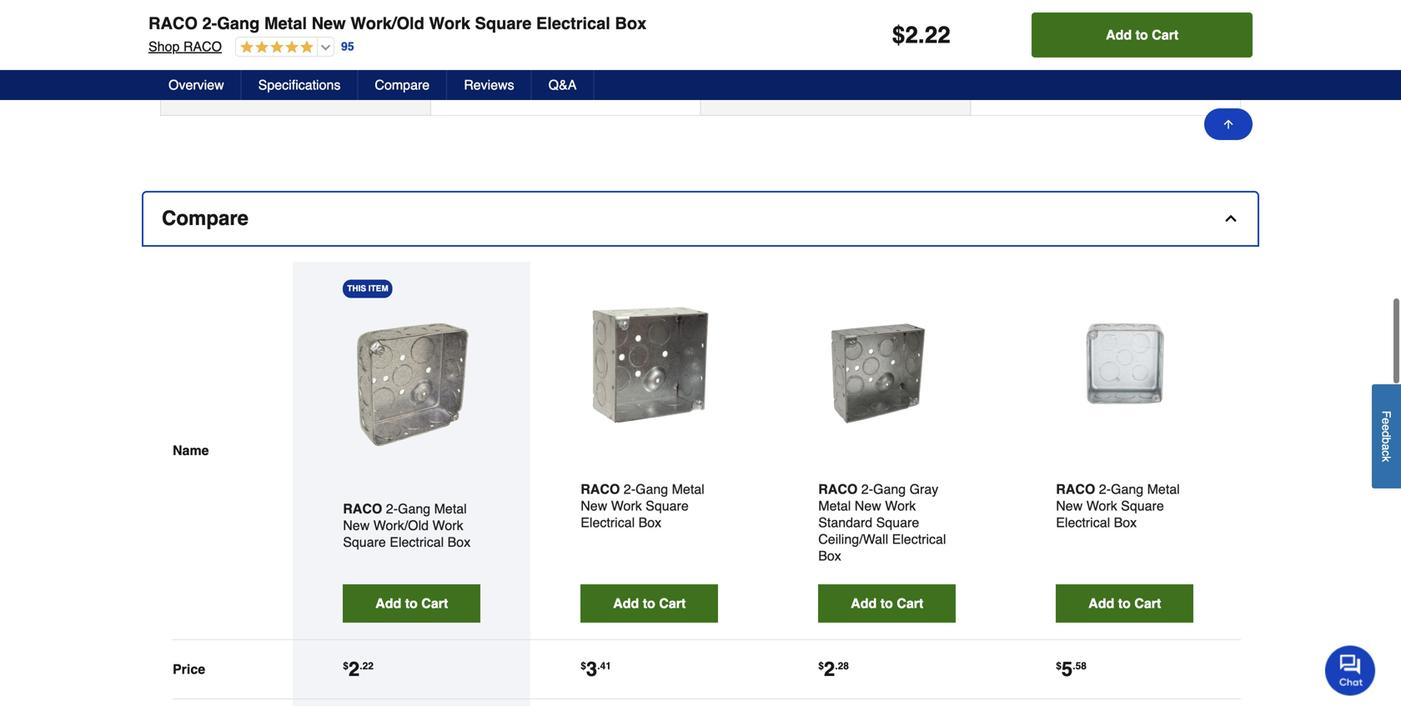 Task type: locate. For each thing, give the bounding box(es) containing it.
2-gang metal new work square electrical box
[[581, 482, 705, 530], [1056, 482, 1180, 530]]

2 e from the top
[[1380, 425, 1393, 431]]

2 2-gang metal new work square electrical box from the left
[[1056, 482, 1180, 530]]

electrical
[[536, 14, 610, 33], [581, 515, 635, 530], [1056, 515, 1110, 530], [892, 532, 946, 547], [390, 534, 444, 550]]

$ 5 . 58
[[1056, 658, 1087, 681]]

to for raco 2-gang gray metal new work standard square ceiling/wall electrical box image at right
[[881, 596, 893, 611]]

$ 3 . 41
[[581, 658, 611, 681]]

compare
[[375, 77, 430, 93], [162, 207, 249, 230]]

22
[[925, 22, 951, 48], [362, 660, 374, 672]]

add
[[1106, 27, 1132, 43], [375, 596, 401, 611], [613, 596, 639, 611], [851, 596, 877, 611], [1089, 596, 1115, 611]]

2- inside 2-gang gray metal new work standard square ceiling/wall electrical box
[[861, 482, 873, 497]]

cart for raco 2-gang gray metal new work standard square ceiling/wall electrical box image at right
[[897, 596, 924, 611]]

f
[[1380, 411, 1393, 418]]

1 vertical spatial $ 2 . 22
[[343, 658, 374, 681]]

add to cart
[[1106, 27, 1179, 43], [375, 596, 448, 611], [613, 596, 686, 611], [851, 596, 924, 611], [1089, 596, 1161, 611]]

3
[[586, 658, 597, 681]]

miscellaneous
[[198, 49, 277, 62]]

1 e from the top
[[1380, 418, 1393, 425]]

e up d
[[1380, 418, 1393, 425]]

work
[[429, 14, 470, 33], [611, 498, 642, 514], [885, 498, 916, 514], [1087, 498, 1117, 514], [432, 518, 463, 533]]

1 horizontal spatial raco 2-gang metal new work square electrical box image
[[1056, 295, 1194, 433]]

22 inside $ 2 . 22
[[362, 660, 374, 672]]

metal inside 2-gang gray metal new work standard square ceiling/wall electrical box
[[818, 498, 851, 514]]

this item
[[347, 284, 388, 293]]

0 vertical spatial compare
[[375, 77, 430, 93]]

new inside 2-gang metal new work/old work square electrical box
[[343, 518, 370, 533]]

e
[[1380, 418, 1393, 425], [1380, 425, 1393, 431]]

1 horizontal spatial 22
[[925, 22, 951, 48]]

raco 2-gang metal new work/old work square electrical box image
[[343, 315, 481, 452]]

box inside 2-gang metal new work/old work square electrical box
[[448, 534, 471, 550]]

0 horizontal spatial 22
[[362, 660, 374, 672]]

0 horizontal spatial 2-gang metal new work square electrical box
[[581, 482, 705, 530]]

to for 1st raco 2-gang metal new work square electrical box image from right
[[1118, 596, 1131, 611]]

metal
[[264, 14, 307, 33], [672, 482, 705, 497], [1147, 482, 1180, 497], [818, 498, 851, 514], [434, 501, 467, 517]]

to
[[1136, 27, 1148, 43], [405, 596, 418, 611], [643, 596, 655, 611], [881, 596, 893, 611], [1118, 596, 1131, 611]]

$ inside $ 5 . 58
[[1056, 660, 1062, 672]]

0 horizontal spatial $ 2 . 22
[[343, 658, 374, 681]]

4.8 stars image
[[236, 40, 314, 55]]

raco
[[148, 14, 198, 33], [183, 39, 222, 54], [581, 482, 620, 497], [818, 482, 858, 497], [1056, 482, 1095, 497], [343, 501, 382, 517]]

$
[[892, 22, 905, 48], [343, 660, 349, 672], [581, 660, 586, 672], [818, 660, 824, 672], [1056, 660, 1062, 672]]

1 vertical spatial work/old
[[373, 518, 429, 533]]

add to cart button
[[1032, 13, 1253, 58], [343, 585, 481, 623], [581, 585, 718, 623], [818, 585, 956, 623], [1056, 585, 1194, 623]]

1 horizontal spatial 2
[[824, 658, 835, 681]]

gray
[[910, 482, 939, 497]]

overview button
[[152, 70, 242, 100]]

new
[[312, 14, 346, 33], [581, 498, 607, 514], [855, 498, 881, 514], [1056, 498, 1083, 514], [343, 518, 370, 533]]

name
[[173, 443, 209, 458]]

f e e d b a c k
[[1380, 411, 1393, 462]]

1 horizontal spatial compare
[[375, 77, 430, 93]]

overview
[[168, 77, 224, 93]]

$ 2 . 28
[[818, 658, 849, 681]]

e up b
[[1380, 425, 1393, 431]]

0 horizontal spatial raco 2-gang metal new work square electrical box image
[[581, 295, 718, 433]]

chevron up image
[[1223, 210, 1239, 227]]

a
[[1380, 444, 1393, 451]]

gang for 1st raco 2-gang metal new work square electrical box image from right
[[1111, 482, 1144, 497]]

work/old inside 2-gang metal new work/old work square electrical box
[[373, 518, 429, 533]]

work/old
[[351, 14, 424, 33], [373, 518, 429, 533]]

square
[[475, 14, 532, 33], [646, 498, 689, 514], [1121, 498, 1164, 514], [876, 515, 919, 530], [343, 534, 386, 550]]

price
[[173, 662, 205, 677]]

standard
[[818, 515, 873, 530]]

. inside $ 5 . 58
[[1073, 660, 1076, 672]]

$ 2 . 22
[[892, 22, 951, 48], [343, 658, 374, 681]]

0 vertical spatial $ 2 . 22
[[892, 22, 951, 48]]

1 vertical spatial 22
[[362, 660, 374, 672]]

1 raco 2-gang metal new work square electrical box image from the left
[[581, 295, 718, 433]]

41
[[600, 660, 611, 672]]

2-
[[202, 14, 217, 33], [624, 482, 636, 497], [861, 482, 873, 497], [1099, 482, 1111, 497], [386, 501, 398, 517]]

gang
[[217, 14, 260, 33], [636, 482, 668, 497], [873, 482, 906, 497], [1111, 482, 1144, 497], [398, 501, 431, 517]]

$ inside "$ 3 . 41"
[[581, 660, 586, 672]]

metal inside 2-gang metal new work/old work square electrical box
[[434, 501, 467, 517]]

electrical inside 2-gang gray metal new work standard square ceiling/wall electrical box
[[892, 532, 946, 547]]

95
[[341, 40, 354, 53]]

shop raco
[[148, 39, 222, 54]]

gang inside 2-gang gray metal new work standard square ceiling/wall electrical box
[[873, 482, 906, 497]]

raco 2-gang metal new work/old work square electrical box
[[148, 14, 647, 33]]

1 horizontal spatial 2-gang metal new work square electrical box
[[1056, 482, 1180, 530]]

cart
[[1152, 27, 1179, 43], [421, 596, 448, 611], [659, 596, 686, 611], [897, 596, 924, 611], [1135, 596, 1161, 611]]

0 horizontal spatial compare
[[162, 207, 249, 230]]

gang inside 2-gang metal new work/old work square electrical box
[[398, 501, 431, 517]]

2
[[905, 22, 918, 48], [349, 658, 360, 681], [824, 658, 835, 681]]

raco 2-gang metal new work square electrical box image
[[581, 295, 718, 433], [1056, 295, 1194, 433]]

b
[[1380, 438, 1393, 444]]

0 horizontal spatial 2
[[349, 658, 360, 681]]

square inside 2-gang gray metal new work standard square ceiling/wall electrical box
[[876, 515, 919, 530]]

box
[[615, 14, 647, 33], [639, 515, 662, 530], [1114, 515, 1137, 530], [448, 534, 471, 550], [818, 548, 841, 564]]

compare button
[[358, 70, 447, 100], [143, 193, 1258, 245]]

gang for raco 2-gang gray metal new work standard square ceiling/wall electrical box image at right
[[873, 482, 906, 497]]

1 horizontal spatial $ 2 . 22
[[892, 22, 951, 48]]

58
[[1076, 660, 1087, 672]]

2-gang gray metal new work standard square ceiling/wall electrical box
[[818, 482, 946, 564]]

.
[[918, 22, 925, 48], [360, 660, 362, 672], [597, 660, 600, 672], [835, 660, 838, 672], [1073, 660, 1076, 672]]



Task type: describe. For each thing, give the bounding box(es) containing it.
square inside 2-gang metal new work/old work square electrical box
[[343, 534, 386, 550]]

d
[[1380, 431, 1393, 438]]

specifications button
[[242, 70, 358, 100]]

to for 2nd raco 2-gang metal new work square electrical box image from right
[[643, 596, 655, 611]]

2 horizontal spatial 2
[[905, 22, 918, 48]]

q&a
[[549, 77, 577, 93]]

2-gang metal new work/old work square electrical box
[[343, 501, 471, 550]]

1 vertical spatial compare
[[162, 207, 249, 230]]

q&a button
[[532, 70, 594, 100]]

work inside 2-gang metal new work/old work square electrical box
[[432, 518, 463, 533]]

gang for 2nd raco 2-gang metal new work square electrical box image from right
[[636, 482, 668, 497]]

new inside 2-gang gray metal new work standard square ceiling/wall electrical box
[[855, 498, 881, 514]]

this
[[347, 284, 366, 293]]

ceiling/wall
[[818, 532, 888, 547]]

2 raco 2-gang metal new work square electrical box image from the left
[[1056, 295, 1194, 433]]

chat invite button image
[[1325, 645, 1376, 696]]

2- inside 2-gang metal new work/old work square electrical box
[[386, 501, 398, 517]]

shop
[[148, 39, 180, 54]]

1 vertical spatial compare button
[[143, 193, 1258, 245]]

specifications
[[258, 77, 341, 93]]

box inside 2-gang gray metal new work standard square ceiling/wall electrical box
[[818, 548, 841, 564]]

cart for 2nd raco 2-gang metal new work square electrical box image from right
[[659, 596, 686, 611]]

28
[[838, 660, 849, 672]]

0 vertical spatial work/old
[[351, 14, 424, 33]]

raco 2-gang gray metal new work standard square ceiling/wall electrical box image
[[818, 295, 956, 433]]

item
[[368, 284, 388, 293]]

unspsc
[[174, 89, 216, 101]]

0 vertical spatial 22
[[925, 22, 951, 48]]

arrow up image
[[1222, 118, 1235, 131]]

f e e d b a c k button
[[1372, 385, 1401, 489]]

cart for 1st raco 2-gang metal new work square electrical box image from right
[[1135, 596, 1161, 611]]

0 vertical spatial compare button
[[358, 70, 447, 100]]

5
[[1062, 658, 1073, 681]]

electrical inside 2-gang metal new work/old work square electrical box
[[390, 534, 444, 550]]

39121300
[[444, 87, 496, 101]]

1 2-gang metal new work square electrical box from the left
[[581, 482, 705, 530]]

. inside $ 2 . 28
[[835, 660, 838, 672]]

$ inside $ 2 . 28
[[818, 660, 824, 672]]

work inside 2-gang gray metal new work standard square ceiling/wall electrical box
[[885, 498, 916, 514]]

k
[[1380, 457, 1393, 462]]

. inside "$ 3 . 41"
[[597, 660, 600, 672]]

reviews button
[[447, 70, 532, 100]]

reviews
[[464, 77, 514, 93]]

c
[[1380, 451, 1393, 457]]



Task type: vqa. For each thing, say whether or not it's contained in the screenshot.
Specifications Button
yes



